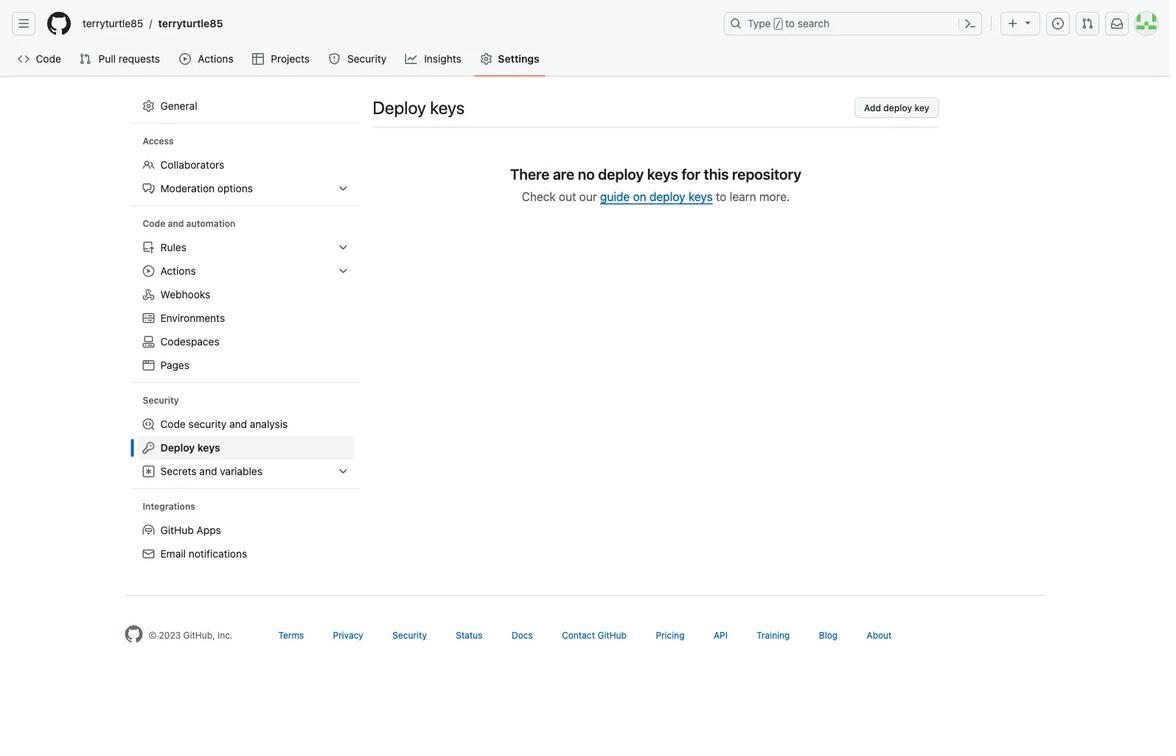 Task type: describe. For each thing, give the bounding box(es) containing it.
0 vertical spatial security link
[[323, 48, 394, 70]]

actions button
[[137, 260, 355, 283]]

1 vertical spatial security link
[[393, 631, 427, 641]]

automation
[[186, 219, 236, 229]]

code and automation
[[143, 219, 236, 229]]

play image
[[179, 53, 191, 65]]

search
[[798, 17, 830, 30]]

environments
[[160, 312, 225, 325]]

2 vertical spatial deploy
[[650, 190, 686, 204]]

contact github
[[562, 631, 627, 641]]

more.
[[760, 190, 790, 204]]

api link
[[714, 631, 728, 641]]

code and automation list
[[137, 236, 355, 378]]

code for code
[[36, 53, 61, 65]]

moderation options
[[160, 183, 253, 195]]

gear image
[[143, 100, 155, 112]]

code security and analysis link
[[137, 413, 355, 437]]

actions link
[[173, 48, 240, 70]]

secrets and variables button
[[137, 460, 355, 484]]

1 horizontal spatial github
[[598, 631, 627, 641]]

notifications image
[[1111, 18, 1123, 30]]

repository
[[732, 165, 802, 183]]

access list
[[137, 153, 355, 201]]

gear image
[[480, 53, 492, 65]]

terryturtle85 / terryturtle85
[[83, 17, 223, 30]]

terms
[[278, 631, 304, 641]]

table image
[[252, 53, 264, 65]]

privacy
[[333, 631, 364, 641]]

1 terryturtle85 from the left
[[83, 17, 143, 30]]

actions inside dropdown button
[[160, 265, 196, 277]]

rules button
[[137, 236, 355, 260]]

triangle down image
[[1022, 17, 1034, 28]]

plus image
[[1007, 18, 1019, 29]]

requests
[[119, 53, 160, 65]]

1 horizontal spatial actions
[[198, 53, 234, 65]]

git pull request image
[[1082, 18, 1094, 30]]

on
[[633, 190, 647, 204]]

pages
[[160, 360, 190, 372]]

projects link
[[246, 48, 317, 70]]

training
[[757, 631, 790, 641]]

apps
[[197, 525, 221, 537]]

contact
[[562, 631, 595, 641]]

keys inside security list
[[198, 442, 220, 454]]

©
[[149, 631, 157, 641]]

github inside github apps link
[[160, 525, 194, 537]]

type
[[748, 17, 771, 30]]

and inside "code security and analysis" link
[[229, 419, 247, 431]]

insights link
[[400, 48, 469, 70]]

status
[[456, 631, 483, 641]]

github apps link
[[137, 519, 355, 543]]

key
[[915, 103, 930, 113]]

api
[[714, 631, 728, 641]]

rules
[[160, 242, 187, 254]]

about link
[[867, 631, 892, 641]]

inc.
[[218, 631, 233, 641]]

browser image
[[143, 360, 155, 372]]

secrets and variables
[[160, 466, 262, 478]]

keys down insights
[[430, 97, 465, 118]]

0 vertical spatial to
[[786, 17, 795, 30]]

email notifications
[[160, 548, 247, 561]]

docs link
[[512, 631, 533, 641]]

0 vertical spatial deploy keys
[[373, 97, 465, 118]]

codespaces image
[[143, 336, 155, 348]]

2 terryturtle85 link from the left
[[152, 12, 229, 35]]

integrations list
[[137, 519, 355, 566]]

code link
[[12, 48, 67, 70]]

codespaces
[[160, 336, 220, 348]]

key image
[[143, 443, 155, 454]]

projects
[[271, 53, 310, 65]]

1 terryturtle85 link from the left
[[77, 12, 149, 35]]

settings link
[[475, 48, 546, 70]]

pull
[[98, 53, 116, 65]]

add
[[864, 103, 881, 113]]

homepage image
[[47, 12, 71, 35]]

blog
[[819, 631, 838, 641]]

out
[[559, 190, 576, 204]]

our
[[580, 190, 597, 204]]

codespaces link
[[137, 330, 355, 354]]

privacy link
[[333, 631, 364, 641]]

insights
[[424, 53, 462, 65]]

blog link
[[819, 631, 838, 641]]

deploy inside security list
[[160, 442, 195, 454]]

github,
[[183, 631, 215, 641]]

pricing
[[656, 631, 685, 641]]

security
[[188, 419, 227, 431]]

pages link
[[137, 354, 355, 378]]

command palette image
[[965, 18, 977, 30]]

contact github link
[[562, 631, 627, 641]]

2 horizontal spatial deploy
[[884, 103, 912, 113]]

mail image
[[143, 549, 155, 561]]

collaborators
[[160, 159, 224, 171]]

moderation options button
[[137, 177, 355, 201]]

code image
[[18, 53, 30, 65]]

webhook image
[[143, 289, 155, 301]]



Task type: locate. For each thing, give the bounding box(es) containing it.
and for automation
[[168, 219, 184, 229]]

to
[[786, 17, 795, 30], [716, 190, 727, 204]]

pull requests
[[98, 53, 160, 65]]

server image
[[143, 313, 155, 325]]

security link left status link
[[393, 631, 427, 641]]

and right secrets
[[199, 466, 217, 478]]

pull requests link
[[73, 48, 168, 70]]

actions down rules
[[160, 265, 196, 277]]

terryturtle85 link up pull at top left
[[77, 12, 149, 35]]

terryturtle85 link
[[77, 12, 149, 35], [152, 12, 229, 35]]

code right code icon
[[36, 53, 61, 65]]

guide
[[600, 190, 630, 204]]

0 horizontal spatial deploy keys
[[160, 442, 220, 454]]

github apps
[[160, 525, 221, 537]]

0 horizontal spatial deploy
[[160, 442, 195, 454]]

deploy up guide
[[598, 165, 644, 183]]

email notifications link
[[137, 543, 355, 566]]

2 vertical spatial and
[[199, 466, 217, 478]]

0 horizontal spatial actions
[[160, 265, 196, 277]]

access
[[143, 136, 174, 146]]

check
[[522, 190, 556, 204]]

2023
[[159, 631, 181, 641]]

code for code and automation
[[143, 219, 165, 229]]

keys
[[430, 97, 465, 118], [647, 165, 678, 183], [689, 190, 713, 204], [198, 442, 220, 454]]

to inside there are no deploy keys for this repository check out our guide on deploy keys to learn more.
[[716, 190, 727, 204]]

0 horizontal spatial and
[[168, 219, 184, 229]]

graph image
[[405, 53, 417, 65]]

and
[[168, 219, 184, 229], [229, 419, 247, 431], [199, 466, 217, 478]]

git pull request image
[[79, 53, 91, 65]]

1 vertical spatial security
[[143, 396, 179, 406]]

security link left the graph icon
[[323, 48, 394, 70]]

1 vertical spatial actions
[[160, 265, 196, 277]]

1 horizontal spatial deploy
[[373, 97, 426, 118]]

security list
[[137, 413, 355, 484]]

list
[[77, 12, 715, 35]]

1 horizontal spatial security
[[347, 53, 387, 65]]

/ for terryturtle85
[[149, 17, 152, 29]]

hubot image
[[143, 525, 155, 537]]

analysis
[[250, 419, 288, 431]]

code right "codescan" image
[[160, 419, 186, 431]]

2 horizontal spatial and
[[229, 419, 247, 431]]

keys down for
[[689, 190, 713, 204]]

0 horizontal spatial deploy
[[598, 165, 644, 183]]

secrets
[[160, 466, 197, 478]]

learn
[[730, 190, 756, 204]]

1 horizontal spatial deploy keys
[[373, 97, 465, 118]]

/ inside type / to search
[[776, 19, 781, 30]]

deploy left key
[[884, 103, 912, 113]]

© 2023 github, inc.
[[149, 631, 233, 641]]

1 vertical spatial deploy
[[160, 442, 195, 454]]

guide on deploy keys link
[[600, 190, 713, 204]]

for
[[682, 165, 701, 183]]

add deploy key
[[864, 103, 930, 113]]

/ up 'requests'
[[149, 17, 152, 29]]

keys down security
[[198, 442, 220, 454]]

code for code security and analysis
[[160, 419, 186, 431]]

2 horizontal spatial security
[[393, 631, 427, 641]]

type / to search
[[748, 17, 830, 30]]

1 vertical spatial deploy
[[598, 165, 644, 183]]

terryturtle85
[[83, 17, 143, 30], [158, 17, 223, 30]]

are
[[553, 165, 575, 183]]

code security and analysis
[[160, 419, 288, 431]]

general
[[160, 100, 197, 112]]

security left status link
[[393, 631, 427, 641]]

deploy keys
[[373, 97, 465, 118], [160, 442, 220, 454]]

deploy
[[884, 103, 912, 113], [598, 165, 644, 183], [650, 190, 686, 204]]

email
[[160, 548, 186, 561]]

0 horizontal spatial security
[[143, 396, 179, 406]]

webhooks
[[160, 289, 210, 301]]

to left learn
[[716, 190, 727, 204]]

general link
[[137, 94, 355, 118]]

environments link
[[137, 307, 355, 330]]

variables
[[220, 466, 262, 478]]

code
[[36, 53, 61, 65], [143, 219, 165, 229], [160, 419, 186, 431]]

deploy keys inside security list
[[160, 442, 220, 454]]

shield image
[[329, 53, 340, 65]]

terms link
[[278, 631, 304, 641]]

0 horizontal spatial to
[[716, 190, 727, 204]]

no
[[578, 165, 595, 183]]

about
[[867, 631, 892, 641]]

security up "codescan" image
[[143, 396, 179, 406]]

and up deploy keys link
[[229, 419, 247, 431]]

pricing link
[[656, 631, 685, 641]]

security right shield image
[[347, 53, 387, 65]]

1 vertical spatial code
[[143, 219, 165, 229]]

/ inside "terryturtle85 / terryturtle85"
[[149, 17, 152, 29]]

1 vertical spatial to
[[716, 190, 727, 204]]

1 horizontal spatial terryturtle85
[[158, 17, 223, 30]]

2 vertical spatial security
[[393, 631, 427, 641]]

this
[[704, 165, 729, 183]]

deploy keys link
[[137, 437, 355, 460]]

1 horizontal spatial to
[[786, 17, 795, 30]]

deploy down the graph icon
[[373, 97, 426, 118]]

1 horizontal spatial and
[[199, 466, 217, 478]]

1 vertical spatial github
[[598, 631, 627, 641]]

webhooks link
[[137, 283, 355, 307]]

terryturtle85 up pull at top left
[[83, 17, 143, 30]]

terryturtle85 up play image
[[158, 17, 223, 30]]

moderation
[[160, 183, 215, 195]]

github right the contact
[[598, 631, 627, 641]]

and for variables
[[199, 466, 217, 478]]

1 horizontal spatial terryturtle85 link
[[152, 12, 229, 35]]

collaborators link
[[137, 153, 355, 177]]

deploy right on
[[650, 190, 686, 204]]

0 horizontal spatial github
[[160, 525, 194, 537]]

github up email
[[160, 525, 194, 537]]

2 vertical spatial code
[[160, 419, 186, 431]]

there
[[510, 165, 550, 183]]

1 horizontal spatial /
[[776, 19, 781, 30]]

0 vertical spatial and
[[168, 219, 184, 229]]

security link
[[323, 48, 394, 70], [393, 631, 427, 641]]

/ for type
[[776, 19, 781, 30]]

security
[[347, 53, 387, 65], [143, 396, 179, 406], [393, 631, 427, 641]]

actions right play image
[[198, 53, 234, 65]]

0 horizontal spatial terryturtle85 link
[[77, 12, 149, 35]]

code inside security list
[[160, 419, 186, 431]]

deploy
[[373, 97, 426, 118], [160, 442, 195, 454]]

and up rules
[[168, 219, 184, 229]]

docs
[[512, 631, 533, 641]]

/ right type
[[776, 19, 781, 30]]

there are no deploy keys for this repository check out our guide on deploy keys to learn more.
[[510, 165, 802, 204]]

0 vertical spatial github
[[160, 525, 194, 537]]

0 horizontal spatial /
[[149, 17, 152, 29]]

settings
[[498, 53, 540, 65]]

status link
[[456, 631, 483, 641]]

integrations
[[143, 502, 195, 512]]

/
[[149, 17, 152, 29], [776, 19, 781, 30]]

code up rules
[[143, 219, 165, 229]]

0 vertical spatial code
[[36, 53, 61, 65]]

codescan image
[[143, 419, 155, 431]]

0 vertical spatial security
[[347, 53, 387, 65]]

0 vertical spatial deploy
[[373, 97, 426, 118]]

notifications
[[189, 548, 247, 561]]

keys up the guide on deploy keys link
[[647, 165, 678, 183]]

terryturtle85 link up play image
[[152, 12, 229, 35]]

add deploy key link
[[855, 97, 939, 118]]

0 vertical spatial deploy
[[884, 103, 912, 113]]

issue opened image
[[1052, 18, 1064, 30]]

to left search
[[786, 17, 795, 30]]

0 vertical spatial actions
[[198, 53, 234, 65]]

1 horizontal spatial deploy
[[650, 190, 686, 204]]

deploy keys up secrets
[[160, 442, 220, 454]]

and inside secrets and variables dropdown button
[[199, 466, 217, 478]]

1 vertical spatial deploy keys
[[160, 442, 220, 454]]

homepage image
[[125, 626, 143, 644]]

github
[[160, 525, 194, 537], [598, 631, 627, 641]]

0 horizontal spatial terryturtle85
[[83, 17, 143, 30]]

deploy keys down the graph icon
[[373, 97, 465, 118]]

training link
[[757, 631, 790, 641]]

deploy up secrets
[[160, 442, 195, 454]]

2 terryturtle85 from the left
[[158, 17, 223, 30]]

list containing terryturtle85 / terryturtle85
[[77, 12, 715, 35]]

people image
[[143, 159, 155, 171]]

1 vertical spatial and
[[229, 419, 247, 431]]

options
[[218, 183, 253, 195]]



Task type: vqa. For each thing, say whether or not it's contained in the screenshot.
About
yes



